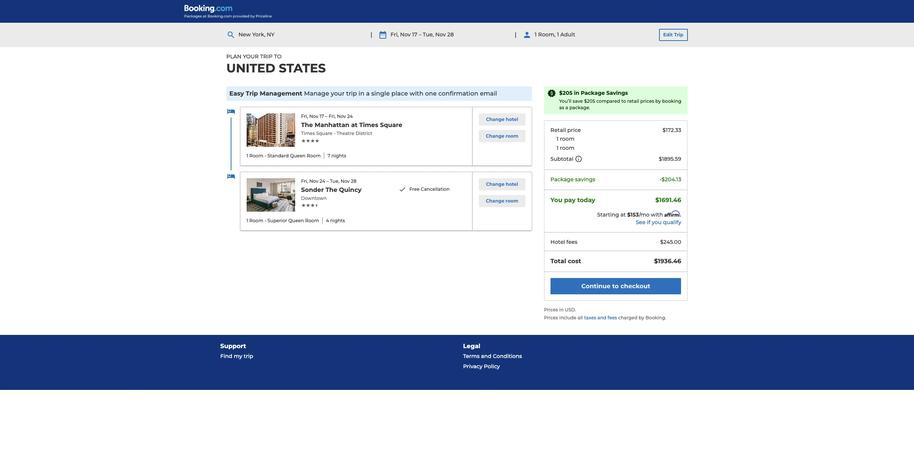 Task type: locate. For each thing, give the bounding box(es) containing it.
times
[[360, 121, 379, 129], [301, 131, 315, 136]]

0 horizontal spatial with
[[410, 90, 424, 97]]

1 vertical spatial a
[[566, 105, 569, 111]]

0 horizontal spatial trip
[[246, 90, 258, 97]]

and right the taxes
[[598, 315, 607, 321]]

1 horizontal spatial by
[[656, 98, 662, 104]]

1 vertical spatial at
[[621, 212, 626, 218]]

1 vertical spatial bed image
[[227, 172, 236, 181]]

0 horizontal spatial 28
[[351, 178, 357, 184]]

fees left charged
[[608, 315, 618, 321]]

star image down downtown
[[310, 203, 315, 208]]

-
[[334, 131, 336, 136], [265, 153, 266, 159], [660, 176, 662, 183], [265, 218, 266, 224]]

28 for fri, nov 24 – tue, nov 28 sonder the quincy downtown
[[351, 178, 357, 184]]

1 vertical spatial trip
[[244, 353, 253, 360]]

2 vertical spatial –
[[327, 178, 329, 184]]

continue to checkout
[[582, 283, 651, 290]]

retail
[[551, 127, 566, 134]]

at inside starting at $153 /mo with affirm . see if you qualify
[[621, 212, 626, 218]]

downtown
[[301, 195, 327, 201]]

7
[[328, 153, 331, 159]]

star rating image down "district"
[[301, 138, 440, 143]]

hotel for first change hotel link
[[506, 117, 519, 122]]

package up the save
[[581, 89, 605, 96]]

to
[[622, 98, 627, 104], [613, 283, 619, 290]]

0 vertical spatial with
[[410, 90, 424, 97]]

times down manhattan
[[301, 131, 315, 136]]

to right continue
[[613, 283, 619, 290]]

1 horizontal spatial trip
[[675, 32, 684, 38]]

room
[[506, 133, 519, 139], [560, 136, 575, 143], [560, 145, 575, 152], [506, 198, 519, 204]]

0 vertical spatial trip
[[675, 32, 684, 38]]

single
[[372, 90, 390, 97]]

see
[[636, 219, 646, 226]]

prices left usd.
[[545, 307, 558, 313]]

1 vertical spatial change room
[[486, 198, 519, 204]]

at
[[351, 121, 358, 129], [621, 212, 626, 218]]

0 vertical spatial prices
[[545, 307, 558, 313]]

0 vertical spatial square
[[380, 121, 403, 129]]

in inside prices in usd. prices include all taxes and fees charged by booking .
[[560, 307, 564, 313]]

0 vertical spatial bed image
[[227, 107, 236, 116]]

0 horizontal spatial .
[[666, 315, 667, 321]]

star image for sonder
[[310, 203, 315, 208]]

united
[[227, 61, 276, 75]]

24 up sonder
[[320, 178, 325, 184]]

booking.com packages image
[[184, 5, 273, 18]]

at up the theatre
[[351, 121, 358, 129]]

0 horizontal spatial at
[[351, 121, 358, 129]]

2 hotel from the top
[[506, 181, 519, 187]]

your
[[243, 53, 259, 60]]

1 horizontal spatial .
[[681, 212, 682, 218]]

0 vertical spatial 17
[[412, 31, 418, 38]]

the
[[301, 121, 313, 129], [326, 186, 338, 194]]

.
[[681, 212, 682, 218], [666, 315, 667, 321]]

-$204.13
[[660, 176, 682, 183]]

nights
[[332, 153, 347, 159], [330, 218, 345, 224]]

change room link
[[479, 130, 526, 142], [479, 195, 526, 207]]

prices left the include
[[545, 315, 558, 321]]

in left single
[[359, 90, 365, 97]]

star rating image
[[301, 138, 440, 143], [301, 203, 387, 208]]

1 change hotel from the top
[[486, 117, 519, 122]]

1 vertical spatial by
[[639, 315, 645, 321]]

change room link for first change hotel link from the bottom
[[479, 195, 526, 207]]

0 vertical spatial queen
[[290, 153, 306, 159]]

bed image for first change hotel link
[[227, 107, 236, 116]]

2 bed image from the top
[[227, 172, 236, 181]]

trip right the easy
[[246, 90, 258, 97]]

- down manhattan
[[334, 131, 336, 136]]

0 vertical spatial at
[[351, 121, 358, 129]]

change for first change hotel link
[[486, 117, 505, 122]]

tue, inside fri, nov 24 – tue, nov 28 sonder the quincy downtown
[[330, 178, 340, 184]]

. inside starting at $153 /mo with affirm . see if you qualify
[[681, 212, 682, 218]]

1 star rating image from the top
[[301, 138, 440, 143]]

cost
[[568, 258, 582, 265]]

0 horizontal spatial in
[[359, 90, 365, 97]]

to left retail
[[622, 98, 627, 104]]

17 for tue,
[[412, 31, 418, 38]]

2 change hotel from the top
[[486, 181, 519, 187]]

1 horizontal spatial fees
[[608, 315, 618, 321]]

1 horizontal spatial to
[[622, 98, 627, 104]]

2 change from the top
[[486, 133, 505, 139]]

1 hotel from the top
[[506, 117, 519, 122]]

by inside '$205 in package savings you'll save $205 compared to retail prices by booking as a package.'
[[656, 98, 662, 104]]

sonder
[[301, 186, 324, 194]]

0 vertical spatial to
[[622, 98, 627, 104]]

by right prices
[[656, 98, 662, 104]]

in for prices
[[560, 307, 564, 313]]

trip inside button
[[675, 32, 684, 38]]

square down manhattan
[[316, 131, 333, 136]]

1 horizontal spatial times
[[360, 121, 379, 129]]

0 vertical spatial tue,
[[423, 31, 434, 38]]

0 vertical spatial $205
[[560, 89, 573, 96]]

privacy policy link
[[463, 362, 694, 372]]

0 vertical spatial change room link
[[479, 130, 526, 142]]

package down subtotal
[[551, 176, 574, 183]]

tue,
[[423, 31, 434, 38], [330, 178, 340, 184]]

1 bed image from the top
[[227, 107, 236, 116]]

0 vertical spatial the
[[301, 121, 313, 129]]

fees right "hotel"
[[567, 239, 578, 246]]

0 horizontal spatial tue,
[[330, 178, 340, 184]]

2 | from the left
[[515, 31, 517, 38]]

nights right 4
[[330, 218, 345, 224]]

nights right 7
[[332, 153, 347, 159]]

at inside fri, nov 17 – fri, nov 24 the manhattan at times square times square - theatre district
[[351, 121, 358, 129]]

change for change room link associated with first change hotel link
[[486, 133, 505, 139]]

. right charged
[[666, 315, 667, 321]]

trip right your
[[346, 90, 357, 97]]

$172.33
[[663, 127, 682, 134]]

24 up the theatre
[[347, 114, 353, 119]]

savings
[[607, 89, 628, 96]]

fri, for fri, nov 17 – tue, nov 28
[[391, 31, 399, 38]]

ny
[[267, 31, 275, 38]]

1 horizontal spatial with
[[651, 212, 664, 218]]

1 vertical spatial queen
[[289, 218, 304, 224]]

0 horizontal spatial $205
[[560, 89, 573, 96]]

0 horizontal spatial by
[[639, 315, 645, 321]]

the left manhattan
[[301, 121, 313, 129]]

0 vertical spatial by
[[656, 98, 662, 104]]

17
[[412, 31, 418, 38], [320, 114, 324, 119]]

in up the save
[[574, 89, 580, 96]]

star image down manhattan
[[310, 138, 315, 143]]

by right charged
[[639, 315, 645, 321]]

1 vertical spatial change room link
[[479, 195, 526, 207]]

0 horizontal spatial and
[[481, 353, 492, 360]]

1 horizontal spatial |
[[515, 31, 517, 38]]

0 horizontal spatial the
[[301, 121, 313, 129]]

place
[[392, 90, 408, 97]]

–
[[419, 31, 422, 38], [325, 114, 328, 119], [327, 178, 329, 184]]

manage
[[304, 90, 329, 97]]

and up policy
[[481, 353, 492, 360]]

1 vertical spatial 28
[[351, 178, 357, 184]]

2 star rating image from the top
[[301, 203, 387, 208]]

1 change from the top
[[486, 117, 505, 122]]

star rating image down the quincy
[[301, 203, 387, 208]]

find
[[220, 353, 233, 360]]

24 inside fri, nov 17 – fri, nov 24 the manhattan at times square times square - theatre district
[[347, 114, 353, 119]]

taxes and fees link
[[585, 315, 619, 321]]

standard
[[268, 153, 289, 159]]

0 horizontal spatial 17
[[320, 114, 324, 119]]

nights for manhattan
[[332, 153, 347, 159]]

in
[[574, 89, 580, 96], [359, 90, 365, 97], [560, 307, 564, 313]]

- left superior
[[265, 218, 266, 224]]

2 star image from the top
[[310, 203, 315, 208]]

0 horizontal spatial 24
[[320, 178, 325, 184]]

square down place
[[380, 121, 403, 129]]

0 vertical spatial package
[[581, 89, 605, 96]]

room left superior
[[250, 218, 263, 224]]

times up "district"
[[360, 121, 379, 129]]

2 horizontal spatial in
[[574, 89, 580, 96]]

change room
[[486, 133, 519, 139], [486, 198, 519, 204]]

1 vertical spatial nights
[[330, 218, 345, 224]]

1 vertical spatial times
[[301, 131, 315, 136]]

$205
[[560, 89, 573, 96], [585, 98, 596, 104]]

room
[[250, 153, 263, 159], [307, 153, 321, 159], [250, 218, 263, 224], [305, 218, 319, 224]]

0 vertical spatial hotel
[[506, 117, 519, 122]]

1 horizontal spatial in
[[560, 307, 564, 313]]

my
[[234, 353, 243, 360]]

1 room - superior queen room
[[247, 218, 319, 224]]

queen right superior
[[289, 218, 304, 224]]

0 vertical spatial change hotel link
[[479, 114, 526, 126]]

with inside starting at $153 /mo with affirm . see if you qualify
[[651, 212, 664, 218]]

plan your trip to united states
[[227, 53, 326, 75]]

0 vertical spatial 24
[[347, 114, 353, 119]]

prices in usd. prices include all taxes and fees charged by booking .
[[545, 307, 667, 321]]

– inside fri, nov 17 – fri, nov 24 the manhattan at times square times square - theatre district
[[325, 114, 328, 119]]

0 vertical spatial star rating image
[[301, 138, 440, 143]]

| for 1 room, 1 adult
[[515, 31, 517, 38]]

star image
[[301, 138, 306, 143], [306, 138, 310, 143], [315, 138, 320, 143], [301, 203, 306, 208], [306, 203, 310, 208]]

1 vertical spatial the
[[326, 186, 338, 194]]

the left the quincy
[[326, 186, 338, 194]]

prices
[[641, 98, 655, 104]]

1 horizontal spatial trip
[[346, 90, 357, 97]]

1 horizontal spatial at
[[621, 212, 626, 218]]

today
[[578, 197, 596, 204]]

28 inside fri, nov 24 – tue, nov 28 sonder the quincy downtown
[[351, 178, 357, 184]]

fri, nov 17 – tue, nov 28
[[391, 31, 454, 38]]

0 horizontal spatial a
[[366, 90, 370, 97]]

star image for the
[[310, 138, 315, 143]]

booking
[[646, 315, 666, 321]]

1 change room link from the top
[[479, 130, 526, 142]]

terms
[[463, 353, 480, 360]]

bed image for first change hotel link from the bottom
[[227, 172, 236, 181]]

queen for the
[[290, 153, 306, 159]]

1 vertical spatial package
[[551, 176, 574, 183]]

4 change from the top
[[486, 198, 505, 204]]

1 vertical spatial trip
[[246, 90, 258, 97]]

fri,
[[391, 31, 399, 38], [301, 114, 308, 119], [329, 114, 336, 119], [301, 178, 308, 184]]

trip right my
[[244, 353, 253, 360]]

legal terms and conditions privacy policy
[[463, 343, 522, 370]]

your
[[331, 90, 345, 97]]

continue to checkout button
[[551, 278, 682, 295]]

0 vertical spatial nights
[[332, 153, 347, 159]]

1 vertical spatial 17
[[320, 114, 324, 119]]

1 vertical spatial change hotel
[[486, 181, 519, 187]]

. up qualify
[[681, 212, 682, 218]]

trip right edit
[[675, 32, 684, 38]]

1 horizontal spatial square
[[380, 121, 403, 129]]

savings
[[576, 176, 596, 183]]

0 vertical spatial .
[[681, 212, 682, 218]]

1 vertical spatial to
[[613, 283, 619, 290]]

tue, for 17
[[423, 31, 434, 38]]

by
[[656, 98, 662, 104], [639, 315, 645, 321]]

$205 up you'll
[[560, 89, 573, 96]]

1 horizontal spatial 28
[[448, 31, 454, 38]]

1 for 1 room, 1 adult
[[535, 31, 537, 38]]

states
[[279, 61, 326, 75]]

0 horizontal spatial |
[[371, 31, 373, 38]]

28 for fri, nov 17 – tue, nov 28
[[448, 31, 454, 38]]

0 horizontal spatial to
[[613, 283, 619, 290]]

$204.13
[[662, 176, 682, 183]]

$205 up package.
[[585, 98, 596, 104]]

the inside fri, nov 24 – tue, nov 28 sonder the quincy downtown
[[326, 186, 338, 194]]

package inside '$205 in package savings you'll save $205 compared to retail prices by booking as a package.'
[[581, 89, 605, 96]]

1 vertical spatial .
[[666, 315, 667, 321]]

1 vertical spatial –
[[325, 114, 328, 119]]

1 change hotel link from the top
[[479, 114, 526, 126]]

and
[[598, 315, 607, 321], [481, 353, 492, 360]]

1 vertical spatial fees
[[608, 315, 618, 321]]

1 vertical spatial square
[[316, 131, 333, 136]]

17 inside fri, nov 17 – fri, nov 24 the manhattan at times square times square - theatre district
[[320, 114, 324, 119]]

1 horizontal spatial package
[[581, 89, 605, 96]]

1 left standard
[[247, 153, 248, 159]]

1 room 1 room
[[557, 136, 575, 152]]

superior
[[268, 218, 287, 224]]

2 change room link from the top
[[479, 195, 526, 207]]

and inside legal terms and conditions privacy policy
[[481, 353, 492, 360]]

by inside prices in usd. prices include all taxes and fees charged by booking .
[[639, 315, 645, 321]]

1 down 'retail'
[[557, 136, 559, 143]]

star image
[[310, 138, 315, 143], [310, 203, 315, 208]]

in inside '$205 in package savings you'll save $205 compared to retail prices by booking as a package.'
[[574, 89, 580, 96]]

bed image
[[227, 107, 236, 116], [227, 172, 236, 181]]

1 left room,
[[535, 31, 537, 38]]

hotel image - sonder the quincy image
[[247, 178, 295, 212]]

fees inside prices in usd. prices include all taxes and fees charged by booking .
[[608, 315, 618, 321]]

fri, inside fri, nov 24 – tue, nov 28 sonder the quincy downtown
[[301, 178, 308, 184]]

with left one
[[410, 90, 424, 97]]

– for the manhattan at times square
[[325, 114, 328, 119]]

$153
[[628, 212, 639, 218]]

booking
[[663, 98, 682, 104]]

1 star image from the top
[[310, 138, 315, 143]]

change hotel
[[486, 117, 519, 122], [486, 181, 519, 187]]

3 change from the top
[[486, 181, 505, 187]]

price
[[568, 127, 581, 134]]

in left usd.
[[560, 307, 564, 313]]

change for first change hotel link from the bottom
[[486, 181, 505, 187]]

0 vertical spatial and
[[598, 315, 607, 321]]

1 horizontal spatial tue,
[[423, 31, 434, 38]]

28
[[448, 31, 454, 38], [351, 178, 357, 184]]

4 nights
[[326, 218, 345, 224]]

1 for 1 room - superior queen room
[[247, 218, 248, 224]]

plan
[[227, 53, 242, 60]]

a left single
[[366, 90, 370, 97]]

1 horizontal spatial 17
[[412, 31, 418, 38]]

1 vertical spatial 24
[[320, 178, 325, 184]]

1 vertical spatial prices
[[545, 315, 558, 321]]

queen
[[290, 153, 306, 159], [289, 218, 304, 224]]

1 horizontal spatial a
[[566, 105, 569, 111]]

a right as
[[566, 105, 569, 111]]

with up you
[[651, 212, 664, 218]]

1 left superior
[[247, 218, 248, 224]]

0 vertical spatial change hotel
[[486, 117, 519, 122]]

at left '$153'
[[621, 212, 626, 218]]

1 horizontal spatial 24
[[347, 114, 353, 119]]

|
[[371, 31, 373, 38], [515, 31, 517, 38]]

0 vertical spatial star image
[[310, 138, 315, 143]]

1 vertical spatial hotel
[[506, 181, 519, 187]]

conditions
[[493, 353, 522, 360]]

1 | from the left
[[371, 31, 373, 38]]

queen right standard
[[290, 153, 306, 159]]

0 horizontal spatial fees
[[567, 239, 578, 246]]

fri, for fri, nov 24 – tue, nov 28 sonder the quincy downtown
[[301, 178, 308, 184]]

star rating image for quincy
[[301, 203, 387, 208]]

1 horizontal spatial $205
[[585, 98, 596, 104]]

1 horizontal spatial the
[[326, 186, 338, 194]]

. inside prices in usd. prices include all taxes and fees charged by booking .
[[666, 315, 667, 321]]

– inside fri, nov 24 – tue, nov 28 sonder the quincy downtown
[[327, 178, 329, 184]]

all
[[578, 315, 583, 321]]

1 vertical spatial star image
[[310, 203, 315, 208]]

1 vertical spatial with
[[651, 212, 664, 218]]

0 vertical spatial a
[[366, 90, 370, 97]]

1 vertical spatial and
[[481, 353, 492, 360]]

to inside '$205 in package savings you'll save $205 compared to retail prices by booking as a package.'
[[622, 98, 627, 104]]

2 change room from the top
[[486, 198, 519, 204]]

starting at $153 /mo with affirm . see if you qualify
[[598, 211, 682, 226]]

the inside fri, nov 17 – fri, nov 24 the manhattan at times square times square - theatre district
[[301, 121, 313, 129]]

1 horizontal spatial and
[[598, 315, 607, 321]]



Task type: describe. For each thing, give the bounding box(es) containing it.
tue, for 24
[[330, 178, 340, 184]]

you
[[551, 197, 563, 204]]

1 for 1 room 1 room
[[557, 136, 559, 143]]

change hotel for first change hotel link
[[486, 117, 519, 122]]

star rating image for at
[[301, 138, 440, 143]]

room left 4
[[305, 218, 319, 224]]

– for sonder the quincy
[[327, 178, 329, 184]]

confirmation
[[439, 90, 479, 97]]

nights for the
[[330, 218, 345, 224]]

$1936.46
[[655, 258, 682, 265]]

$1691.46
[[656, 197, 682, 204]]

0 vertical spatial –
[[419, 31, 422, 38]]

room left standard
[[250, 153, 263, 159]]

free
[[410, 187, 420, 192]]

include
[[560, 315, 577, 321]]

edit trip
[[664, 32, 684, 38]]

district
[[356, 131, 373, 136]]

- up $1691.46
[[660, 176, 662, 183]]

and inside prices in usd. prices include all taxes and fees charged by booking .
[[598, 315, 607, 321]]

1 left the adult
[[557, 31, 559, 38]]

1 up subtotal
[[557, 145, 559, 152]]

hotel
[[551, 239, 565, 246]]

to inside continue to checkout button
[[613, 283, 619, 290]]

1 vertical spatial $205
[[585, 98, 596, 104]]

compared
[[597, 98, 621, 104]]

- left standard
[[265, 153, 266, 159]]

charged
[[619, 315, 638, 321]]

change hotel for first change hotel link from the bottom
[[486, 181, 519, 187]]

edit
[[664, 32, 673, 38]]

7 nights
[[328, 153, 347, 159]]

0 vertical spatial times
[[360, 121, 379, 129]]

- inside fri, nov 17 – fri, nov 24 the manhattan at times square times square - theatre district
[[334, 131, 336, 136]]

trip for easy
[[246, 90, 258, 97]]

1 for 1 room - standard queen room
[[247, 153, 248, 159]]

to
[[274, 53, 282, 60]]

change room link for first change hotel link
[[479, 130, 526, 142]]

retail
[[628, 98, 640, 104]]

terms and conditions link
[[463, 352, 694, 362]]

$245.00
[[661, 239, 682, 246]]

0 vertical spatial trip
[[346, 90, 357, 97]]

total cost
[[551, 258, 582, 265]]

room left 7
[[307, 153, 321, 159]]

hotel for first change hotel link from the bottom
[[506, 181, 519, 187]]

as
[[560, 105, 565, 111]]

cancellation
[[421, 187, 450, 192]]

room,
[[539, 31, 556, 38]]

1 prices from the top
[[545, 307, 558, 313]]

toggle tooltip image
[[575, 155, 583, 163]]

one
[[425, 90, 437, 97]]

new york, ny
[[239, 31, 275, 38]]

easy
[[230, 90, 244, 97]]

in for $205
[[574, 89, 580, 96]]

star half image
[[315, 203, 320, 208]]

taxes
[[585, 315, 597, 321]]

| for fri, nov 17 – tue, nov 28
[[371, 31, 373, 38]]

york,
[[252, 31, 266, 38]]

fri, for fri, nov 17 – fri, nov 24 the manhattan at times square times square - theatre district
[[301, 114, 308, 119]]

starting
[[598, 212, 620, 218]]

management
[[260, 90, 303, 97]]

legal
[[463, 343, 481, 350]]

1 room - standard queen room
[[247, 153, 321, 159]]

subtotal
[[551, 156, 574, 163]]

fri, nov 17 – fri, nov 24 the manhattan at times square times square - theatre district
[[301, 114, 403, 136]]

17 for fri,
[[320, 114, 324, 119]]

manhattan
[[315, 121, 350, 129]]

$1895.59
[[659, 156, 682, 163]]

hotel image - the manhattan at times square image
[[247, 114, 295, 147]]

a inside '$205 in package savings you'll save $205 compared to retail prices by booking as a package.'
[[566, 105, 569, 111]]

queen for sonder
[[289, 218, 304, 224]]

4
[[326, 218, 329, 224]]

trip
[[260, 53, 273, 60]]

package savings
[[551, 176, 596, 183]]

$205 in package savings you'll save $205 compared to retail prices by booking as a package.
[[560, 89, 682, 111]]

1 change room from the top
[[486, 133, 519, 139]]

hotel fees
[[551, 239, 578, 246]]

2 change hotel link from the top
[[479, 178, 526, 191]]

save
[[573, 98, 583, 104]]

support
[[220, 343, 246, 350]]

2 prices from the top
[[545, 315, 558, 321]]

easy trip management manage your trip in a single place with one confirmation email
[[230, 90, 498, 97]]

retail price
[[551, 127, 581, 134]]

0 horizontal spatial square
[[316, 131, 333, 136]]

checkout
[[621, 283, 651, 290]]

/mo
[[639, 212, 650, 218]]

new
[[239, 31, 251, 38]]

policy
[[484, 363, 500, 370]]

affirm
[[665, 211, 681, 217]]

adult
[[561, 31, 576, 38]]

0 vertical spatial fees
[[567, 239, 578, 246]]

you'll
[[560, 98, 572, 104]]

24 inside fri, nov 24 – tue, nov 28 sonder the quincy downtown
[[320, 178, 325, 184]]

if
[[647, 219, 651, 226]]

support find my trip
[[220, 343, 253, 360]]

you
[[652, 219, 662, 226]]

0 horizontal spatial package
[[551, 176, 574, 183]]

usd.
[[565, 307, 576, 313]]

total
[[551, 258, 567, 265]]

0 horizontal spatial times
[[301, 131, 315, 136]]

continue
[[582, 283, 611, 290]]

pay
[[565, 197, 576, 204]]

trip for edit
[[675, 32, 684, 38]]

you pay today
[[551, 197, 596, 204]]

privacy
[[463, 363, 483, 370]]

edit trip button
[[659, 29, 688, 41]]

trip inside support find my trip
[[244, 353, 253, 360]]

1 room, 1 adult
[[535, 31, 576, 38]]

package.
[[570, 105, 591, 111]]

quincy
[[339, 186, 362, 194]]

see if you qualify link
[[545, 219, 682, 226]]

change for first change hotel link from the bottom change room link
[[486, 198, 505, 204]]

fri, nov 24 – tue, nov 28 sonder the quincy downtown
[[301, 178, 362, 201]]



Task type: vqa. For each thing, say whether or not it's contained in the screenshot.
off related to Economy
no



